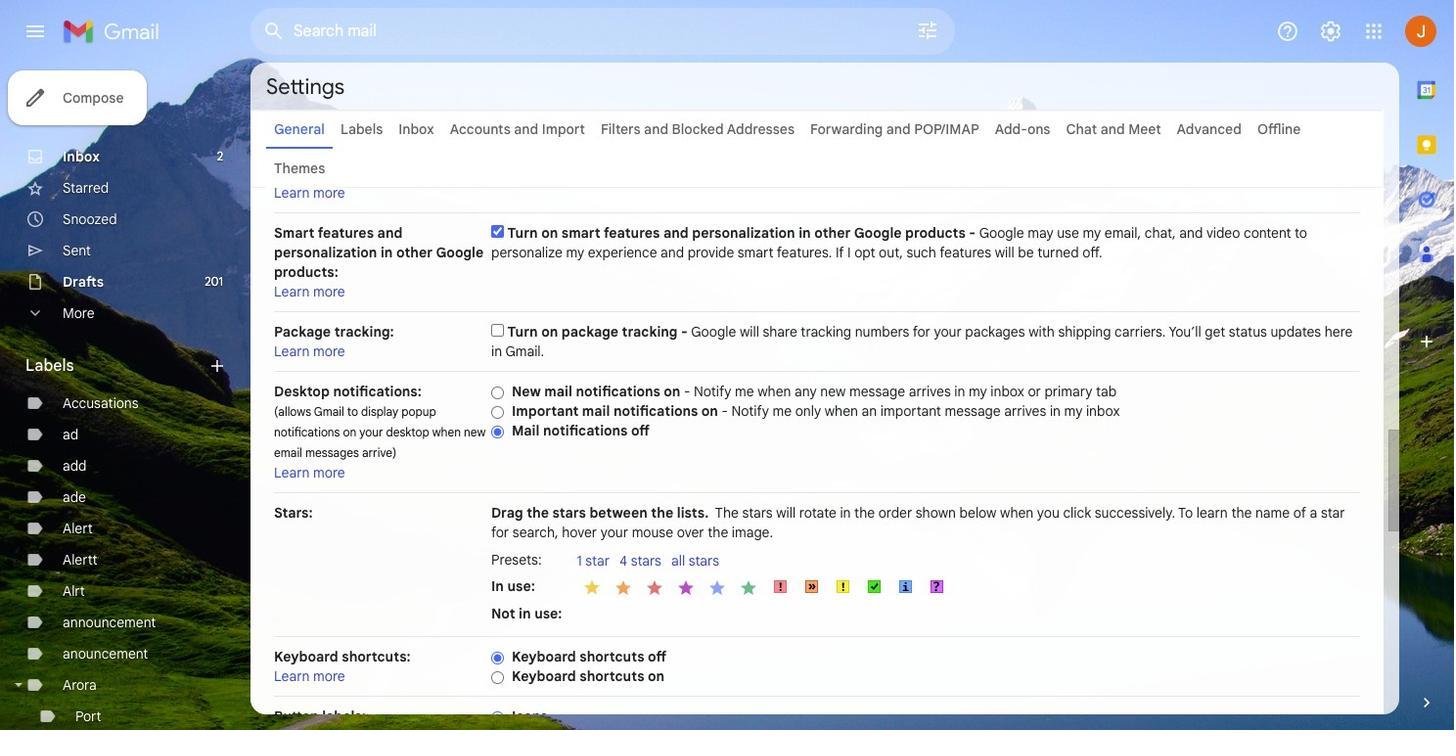 Task type: locate. For each thing, give the bounding box(es) containing it.
1 vertical spatial to
[[347, 404, 358, 419]]

google inside google will share tracking numbers for your packages with shipping carriers. you'll get status updates here in gmail.
[[692, 323, 737, 341]]

more down products:
[[313, 283, 345, 301]]

3 learn from the top
[[274, 343, 310, 360]]

advanced search options image
[[909, 11, 948, 50]]

- for important mail notifications on - notify me only when an important message arrives in my inbox
[[722, 402, 728, 420]]

5 more from the top
[[313, 668, 345, 685]]

0 horizontal spatial labels
[[25, 356, 74, 376]]

1 more from the top
[[313, 184, 345, 202]]

mail
[[545, 383, 573, 400], [582, 402, 610, 420]]

port
[[75, 708, 101, 725]]

personalization up products:
[[274, 244, 377, 261]]

learn down themes link
[[274, 184, 310, 202]]

0 vertical spatial arrives
[[909, 383, 951, 400]]

add link
[[63, 457, 87, 475]]

mail up "mail notifications off"
[[582, 402, 610, 420]]

labels down more
[[25, 356, 74, 376]]

smart down turn on smart features and personalization in other google products -
[[738, 244, 774, 261]]

important mail notifications on - notify me only when an important message arrives in my inbox
[[512, 402, 1120, 420]]

star right a at the right of the page
[[1322, 504, 1346, 522]]

1 vertical spatial new
[[464, 425, 486, 440]]

1 horizontal spatial your
[[601, 524, 629, 541]]

email,
[[1105, 224, 1142, 242]]

your inside "the stars will rotate in the order shown below when you click successively. to learn the name of a star for search, hover your mouse over the image."
[[601, 524, 629, 541]]

notify
[[694, 383, 732, 400], [732, 402, 769, 420]]

inbox inside labels navigation
[[63, 148, 100, 165]]

turn up gmail.
[[508, 323, 538, 341]]

more up the button labels:
[[313, 668, 345, 685]]

Icons radio
[[491, 711, 504, 725]]

important
[[881, 402, 942, 420]]

shortcuts:
[[342, 648, 411, 666]]

anouncement link
[[63, 645, 148, 663]]

google up opt on the right top of the page
[[854, 224, 902, 242]]

shortcuts for on
[[580, 668, 645, 685]]

-
[[970, 224, 976, 242], [681, 323, 688, 341], [684, 383, 691, 400], [722, 402, 728, 420]]

drag
[[491, 504, 523, 522]]

stars
[[553, 504, 586, 522], [743, 504, 773, 522], [631, 552, 662, 570], [689, 552, 720, 570]]

Search mail text field
[[294, 22, 862, 41]]

on
[[542, 224, 558, 242], [542, 323, 558, 341], [664, 383, 681, 400], [702, 402, 719, 420], [343, 425, 357, 440], [648, 668, 665, 685]]

me
[[735, 383, 754, 400], [773, 402, 792, 420]]

tracking for share
[[801, 323, 852, 341]]

learn more link for smart
[[274, 283, 345, 301]]

2 horizontal spatial features
[[940, 244, 992, 261]]

smart
[[562, 224, 601, 242], [738, 244, 774, 261]]

learn up button at the bottom of the page
[[274, 668, 310, 685]]

1 horizontal spatial arrives
[[1005, 402, 1047, 420]]

0 vertical spatial inbox
[[399, 120, 434, 138]]

keyboard up button at the bottom of the page
[[274, 648, 338, 666]]

add-ons link
[[995, 120, 1051, 138]]

arrives up important
[[909, 383, 951, 400]]

your inside desktop notifications: (allows gmail to display popup notifications on your desktop when new email messages arrive) learn more
[[360, 425, 383, 440]]

0 vertical spatial personalization
[[692, 224, 796, 242]]

1 horizontal spatial me
[[773, 402, 792, 420]]

notify for notify me when any new message arrives in my inbox or primary tab
[[694, 383, 732, 400]]

off for mail notifications off
[[631, 422, 650, 440]]

mail up important
[[545, 383, 573, 400]]

learn inside 'package tracking: learn more'
[[274, 343, 310, 360]]

None checkbox
[[491, 225, 504, 238], [491, 324, 504, 337], [491, 225, 504, 238], [491, 324, 504, 337]]

0 vertical spatial mail
[[545, 383, 573, 400]]

for down drag
[[491, 524, 509, 541]]

offline
[[1258, 120, 1301, 138]]

0 horizontal spatial will
[[740, 323, 760, 341]]

gmail.
[[506, 343, 545, 360]]

provide
[[688, 244, 735, 261]]

in inside google will share tracking numbers for your packages with shipping carriers. you'll get status updates here in gmail.
[[491, 343, 502, 360]]

4 more from the top
[[313, 464, 345, 482]]

smart
[[274, 224, 315, 242]]

in right rotate
[[840, 504, 851, 522]]

carriers.
[[1115, 323, 1167, 341]]

google left the share
[[692, 323, 737, 341]]

1 turn from the top
[[508, 224, 538, 242]]

2 horizontal spatial your
[[934, 323, 962, 341]]

1 vertical spatial will
[[740, 323, 760, 341]]

mail for important
[[582, 402, 610, 420]]

inbox
[[991, 383, 1025, 400], [1087, 402, 1120, 420]]

use: right the in
[[508, 577, 535, 595]]

personalization up the provide
[[692, 224, 796, 242]]

1 vertical spatial other
[[396, 244, 433, 261]]

0 horizontal spatial inbox
[[63, 148, 100, 165]]

learn down products:
[[274, 283, 310, 301]]

snoozed
[[63, 210, 117, 228]]

my
[[1083, 224, 1102, 242], [566, 244, 585, 261], [969, 383, 988, 400], [1065, 402, 1083, 420]]

0 horizontal spatial star
[[586, 552, 610, 570]]

notifications:
[[333, 383, 422, 400]]

more down themes
[[313, 184, 345, 202]]

- for turn on package tracking -
[[681, 323, 688, 341]]

inbox down tab
[[1087, 402, 1120, 420]]

learn more link down "email"
[[274, 464, 345, 482]]

inbox right labels link at the top of the page
[[399, 120, 434, 138]]

0 vertical spatial will
[[995, 244, 1015, 261]]

0 vertical spatial to
[[1295, 224, 1308, 242]]

5 learn from the top
[[274, 668, 310, 685]]

and left the provide
[[661, 244, 685, 261]]

0 horizontal spatial smart
[[562, 224, 601, 242]]

1 vertical spatial use:
[[535, 605, 562, 622]]

2 learn from the top
[[274, 283, 310, 301]]

shortcuts for off
[[580, 648, 645, 666]]

will left the share
[[740, 323, 760, 341]]

more down the package
[[313, 343, 345, 360]]

google inside smart features and personalization in other google products: learn more
[[436, 244, 484, 261]]

0 vertical spatial your
[[934, 323, 962, 341]]

1 horizontal spatial smart
[[738, 244, 774, 261]]

out,
[[879, 244, 903, 261]]

add
[[63, 457, 87, 475]]

opt
[[855, 244, 876, 261]]

use: down in use: on the left bottom of the page
[[535, 605, 562, 622]]

0 vertical spatial inbox link
[[399, 120, 434, 138]]

1 horizontal spatial tracking
[[801, 323, 852, 341]]

new left mail notifications off radio
[[464, 425, 486, 440]]

your up the arrive) in the left of the page
[[360, 425, 383, 440]]

1 vertical spatial message
[[945, 402, 1001, 420]]

new
[[512, 383, 541, 400]]

support image
[[1277, 20, 1300, 43]]

1 horizontal spatial mail
[[582, 402, 610, 420]]

stars:
[[274, 504, 313, 522]]

notify left any
[[694, 383, 732, 400]]

1 vertical spatial for
[[491, 524, 509, 541]]

tracking right package on the top left
[[622, 323, 678, 341]]

blocked
[[672, 120, 724, 138]]

0 horizontal spatial arrives
[[909, 383, 951, 400]]

0 vertical spatial labels
[[341, 120, 383, 138]]

0 horizontal spatial personalization
[[274, 244, 377, 261]]

features down products
[[940, 244, 992, 261]]

0 vertical spatial other
[[815, 224, 851, 242]]

stars up hover
[[553, 504, 586, 522]]

starred
[[63, 179, 109, 197]]

labels right general link
[[341, 120, 383, 138]]

learn down "email"
[[274, 464, 310, 482]]

1 horizontal spatial other
[[815, 224, 851, 242]]

in up tracking:
[[381, 244, 393, 261]]

stars right all
[[689, 552, 720, 570]]

personalization
[[692, 224, 796, 242], [274, 244, 377, 261]]

products:
[[274, 263, 339, 281]]

1 horizontal spatial inbox link
[[399, 120, 434, 138]]

inbox left or
[[991, 383, 1025, 400]]

1 vertical spatial off
[[648, 648, 667, 666]]

0 horizontal spatial for
[[491, 524, 509, 541]]

in left gmail.
[[491, 343, 502, 360]]

2 more from the top
[[313, 283, 345, 301]]

2 horizontal spatial will
[[995, 244, 1015, 261]]

on inside desktop notifications: (allows gmail to display popup notifications on your desktop when new email messages arrive) learn more
[[343, 425, 357, 440]]

0 horizontal spatial to
[[347, 404, 358, 419]]

0 vertical spatial off
[[631, 422, 650, 440]]

shipping
[[1059, 323, 1112, 341]]

1 learn from the top
[[274, 184, 310, 202]]

google inside google may use my email, chat, and video content to personalize my experience and provide smart features. if i opt out, such features will be turned off.
[[980, 224, 1025, 242]]

inbox link up starred link
[[63, 148, 100, 165]]

- for new mail notifications on - notify me when any new message arrives in my inbox or primary tab
[[684, 383, 691, 400]]

1 horizontal spatial inbox
[[399, 120, 434, 138]]

Keyboard shortcuts on radio
[[491, 670, 504, 685]]

search mail image
[[257, 14, 292, 49]]

tracking:
[[334, 323, 394, 341]]

0 vertical spatial notify
[[694, 383, 732, 400]]

smart inside google may use my email, chat, and video content to personalize my experience and provide smart features. if i opt out, such features will be turned off.
[[738, 244, 774, 261]]

keyboard for keyboard shortcuts off
[[512, 648, 576, 666]]

1 vertical spatial me
[[773, 402, 792, 420]]

hover
[[562, 524, 597, 541]]

package
[[274, 323, 331, 341]]

Important mail notifications on radio
[[491, 405, 504, 420]]

tab list
[[1400, 63, 1455, 660]]

1 horizontal spatial star
[[1322, 504, 1346, 522]]

learn down the package
[[274, 343, 310, 360]]

0 vertical spatial turn
[[508, 224, 538, 242]]

new inside desktop notifications: (allows gmail to display popup notifications on your desktop when new email messages arrive) learn more
[[464, 425, 486, 440]]

1 vertical spatial notify
[[732, 402, 769, 420]]

inbox
[[399, 120, 434, 138], [63, 148, 100, 165]]

0 horizontal spatial features
[[318, 224, 374, 242]]

your down between
[[601, 524, 629, 541]]

1 vertical spatial inbox
[[63, 148, 100, 165]]

me left any
[[735, 383, 754, 400]]

stars up "image." at the right of page
[[743, 504, 773, 522]]

compose button
[[8, 70, 147, 125]]

3 more from the top
[[313, 343, 345, 360]]

to inside google may use my email, chat, and video content to personalize my experience and provide smart features. if i opt out, such features will be turned off.
[[1295, 224, 1308, 242]]

chat
[[1067, 120, 1098, 138]]

accounts
[[450, 120, 511, 138]]

import
[[542, 120, 585, 138]]

keyboard inside keyboard shortcuts: learn more
[[274, 648, 338, 666]]

2 vertical spatial your
[[601, 524, 629, 541]]

turned
[[1038, 244, 1080, 261]]

1 horizontal spatial message
[[945, 402, 1001, 420]]

your
[[934, 323, 962, 341], [360, 425, 383, 440], [601, 524, 629, 541]]

alert
[[63, 520, 93, 537]]

0 vertical spatial me
[[735, 383, 754, 400]]

1 horizontal spatial features
[[604, 224, 660, 242]]

2 vertical spatial will
[[777, 504, 796, 522]]

0 vertical spatial star
[[1322, 504, 1346, 522]]

off up keyboard shortcuts on
[[648, 648, 667, 666]]

the up mouse
[[651, 504, 674, 522]]

mail for new
[[545, 383, 573, 400]]

1 vertical spatial labels
[[25, 356, 74, 376]]

features
[[318, 224, 374, 242], [604, 224, 660, 242], [940, 244, 992, 261]]

status
[[1230, 323, 1268, 341]]

chat and meet link
[[1067, 120, 1162, 138]]

alertt link
[[63, 551, 98, 569]]

and right filters at the left of the page
[[644, 120, 669, 138]]

1 vertical spatial your
[[360, 425, 383, 440]]

inbox link
[[399, 120, 434, 138], [63, 148, 100, 165]]

rotate
[[800, 504, 837, 522]]

learn more link down the package
[[274, 343, 345, 360]]

numbers
[[855, 323, 910, 341]]

more
[[313, 184, 345, 202], [313, 283, 345, 301], [313, 343, 345, 360], [313, 464, 345, 482], [313, 668, 345, 685]]

and left the import
[[514, 120, 539, 138]]

will inside google may use my email, chat, and video content to personalize my experience and provide smart features. if i opt out, such features will be turned off.
[[995, 244, 1015, 261]]

drag the stars between the lists.
[[491, 504, 709, 522]]

announcement
[[63, 614, 156, 631]]

1 tracking from the left
[[622, 323, 678, 341]]

0 vertical spatial smart
[[562, 224, 601, 242]]

when down popup
[[432, 425, 461, 440]]

1 horizontal spatial will
[[777, 504, 796, 522]]

4 learn more link from the top
[[274, 464, 345, 482]]

shortcuts up keyboard shortcuts on
[[580, 648, 645, 666]]

star right 1
[[586, 552, 610, 570]]

all
[[672, 552, 685, 570]]

not
[[491, 605, 515, 622]]

2 turn from the top
[[508, 323, 538, 341]]

2
[[217, 149, 223, 163]]

3 learn more link from the top
[[274, 343, 345, 360]]

labels inside navigation
[[25, 356, 74, 376]]

0 horizontal spatial inbox
[[991, 383, 1025, 400]]

5 learn more link from the top
[[274, 668, 345, 685]]

me left only
[[773, 402, 792, 420]]

in right not
[[519, 605, 531, 622]]

will left rotate
[[777, 504, 796, 522]]

off up between
[[631, 422, 650, 440]]

keyboard shortcuts off
[[512, 648, 667, 666]]

filters and blocked addresses link
[[601, 120, 795, 138]]

features inside google may use my email, chat, and video content to personalize my experience and provide smart features. if i opt out, such features will be turned off.
[[940, 244, 992, 261]]

0 horizontal spatial other
[[396, 244, 433, 261]]

1 vertical spatial shortcuts
[[580, 668, 645, 685]]

0 vertical spatial for
[[913, 323, 931, 341]]

1 vertical spatial turn
[[508, 323, 538, 341]]

New mail notifications on radio
[[491, 386, 504, 400]]

inbox link right labels link at the top of the page
[[399, 120, 434, 138]]

keyboard up icons
[[512, 668, 576, 685]]

other
[[815, 224, 851, 242], [396, 244, 433, 261]]

0 horizontal spatial new
[[464, 425, 486, 440]]

inbox up starred link
[[63, 148, 100, 165]]

for inside google will share tracking numbers for your packages with shipping carriers. you'll get status updates here in gmail.
[[913, 323, 931, 341]]

1 shortcuts from the top
[[580, 648, 645, 666]]

2 tracking from the left
[[801, 323, 852, 341]]

tracking inside google will share tracking numbers for your packages with shipping carriers. you'll get status updates here in gmail.
[[801, 323, 852, 341]]

you
[[1038, 504, 1060, 522]]

arrives down or
[[1005, 402, 1047, 420]]

1 star 4 stars all stars
[[577, 552, 720, 570]]

learn inside desktop notifications: (allows gmail to display popup notifications on your desktop when new email messages arrive) learn more
[[274, 464, 310, 482]]

your left packages
[[934, 323, 962, 341]]

1 horizontal spatial for
[[913, 323, 931, 341]]

0 horizontal spatial tracking
[[622, 323, 678, 341]]

learn more link down themes link
[[274, 184, 345, 202]]

keyboard for keyboard shortcuts on
[[512, 668, 576, 685]]

0 vertical spatial shortcuts
[[580, 648, 645, 666]]

labels
[[341, 120, 383, 138], [25, 356, 74, 376]]

1 vertical spatial personalization
[[274, 244, 377, 261]]

0 horizontal spatial me
[[735, 383, 754, 400]]

learn more link down products:
[[274, 283, 345, 301]]

0 vertical spatial use:
[[508, 577, 535, 595]]

will inside "the stars will rotate in the order shown below when you click successively. to learn the name of a star for search, hover your mouse over the image."
[[777, 504, 796, 522]]

1 horizontal spatial new
[[821, 383, 846, 400]]

more down messages
[[313, 464, 345, 482]]

google up be
[[980, 224, 1025, 242]]

0 horizontal spatial inbox link
[[63, 148, 100, 165]]

all stars link
[[672, 552, 729, 572]]

off for keyboard shortcuts off
[[648, 648, 667, 666]]

0 horizontal spatial mail
[[545, 383, 573, 400]]

new up important mail notifications on - notify me only when an important message arrives in my inbox
[[821, 383, 846, 400]]

search,
[[513, 524, 559, 541]]

learn more link up the button labels:
[[274, 668, 345, 685]]

google may use my email, chat, and video content to personalize my experience and provide smart features. if i opt out, such features will be turned off.
[[491, 224, 1308, 261]]

features right smart
[[318, 224, 374, 242]]

off
[[631, 422, 650, 440], [648, 648, 667, 666]]

2 learn more link from the top
[[274, 283, 345, 301]]

and
[[514, 120, 539, 138], [644, 120, 669, 138], [887, 120, 911, 138], [1101, 120, 1125, 138], [378, 224, 403, 242], [664, 224, 689, 242], [1180, 224, 1204, 242], [661, 244, 685, 261]]

1 horizontal spatial labels
[[341, 120, 383, 138]]

will left be
[[995, 244, 1015, 261]]

to right content
[[1295, 224, 1308, 242]]

1 horizontal spatial to
[[1295, 224, 1308, 242]]

filters and blocked addresses
[[601, 120, 795, 138]]

0 vertical spatial inbox
[[991, 383, 1025, 400]]

inbox for top inbox link
[[399, 120, 434, 138]]

None search field
[[251, 8, 956, 55]]

to right gmail in the left of the page
[[347, 404, 358, 419]]

shortcuts down keyboard shortcuts off
[[580, 668, 645, 685]]

name
[[1256, 504, 1291, 522]]

smart features and personalization in other google products: learn more
[[274, 224, 484, 301]]

tracking right the share
[[801, 323, 852, 341]]

0 vertical spatial message
[[850, 383, 906, 400]]

when left you
[[1001, 504, 1034, 522]]

my left or
[[969, 383, 988, 400]]

1 horizontal spatial inbox
[[1087, 402, 1120, 420]]

1 vertical spatial mail
[[582, 402, 610, 420]]

1 vertical spatial smart
[[738, 244, 774, 261]]

mail notifications off
[[512, 422, 650, 440]]

4 learn from the top
[[274, 464, 310, 482]]

turn for turn on smart features and personalization in other google products -
[[508, 224, 538, 242]]

keyboard shortcuts: learn more
[[274, 648, 411, 685]]

message
[[850, 383, 906, 400], [945, 402, 1001, 420]]

and right smart
[[378, 224, 403, 242]]

keyboard shortcuts on
[[512, 668, 665, 685]]

features up experience
[[604, 224, 660, 242]]

notify left only
[[732, 402, 769, 420]]

for right numbers
[[913, 323, 931, 341]]

popup
[[402, 404, 436, 419]]

when left the an
[[825, 402, 859, 420]]

google left personalize
[[436, 244, 484, 261]]

in down primary
[[1050, 402, 1061, 420]]

0 horizontal spatial your
[[360, 425, 383, 440]]

smart up experience
[[562, 224, 601, 242]]

message up the an
[[850, 383, 906, 400]]

turn for turn on package tracking -
[[508, 323, 538, 341]]

2 shortcuts from the top
[[580, 668, 645, 685]]

keyboard right keyboard shortcuts off option
[[512, 648, 576, 666]]

the down the
[[708, 524, 729, 541]]



Task type: vqa. For each thing, say whether or not it's contained in the screenshot.
Turn on package tracking -
yes



Task type: describe. For each thing, give the bounding box(es) containing it.
desktop
[[386, 425, 429, 440]]

main menu image
[[23, 20, 47, 43]]

or
[[1028, 383, 1042, 400]]

and left pop/imap
[[887, 120, 911, 138]]

learn inside keyboard shortcuts: learn more
[[274, 668, 310, 685]]

gmail image
[[63, 12, 169, 51]]

1 learn more link from the top
[[274, 184, 345, 202]]

chat,
[[1145, 224, 1176, 242]]

personalize
[[491, 244, 563, 261]]

turn on package tracking -
[[508, 323, 692, 341]]

display
[[361, 404, 399, 419]]

my up off.
[[1083, 224, 1102, 242]]

labels for "labels" heading
[[25, 356, 74, 376]]

settings
[[266, 73, 345, 99]]

in inside "the stars will rotate in the order shown below when you click successively. to learn the name of a star for search, hover your mouse over the image."
[[840, 504, 851, 522]]

learn more link for package
[[274, 343, 345, 360]]

turn on smart features and personalization in other google products -
[[508, 224, 980, 242]]

labels navigation
[[0, 63, 251, 730]]

updates
[[1271, 323, 1322, 341]]

more inside 'package tracking: learn more'
[[313, 343, 345, 360]]

if
[[836, 244, 844, 261]]

me for only
[[773, 402, 792, 420]]

more inside desktop notifications: (allows gmail to display popup notifications on your desktop when new email messages arrive) learn more
[[313, 464, 345, 482]]

of
[[1294, 504, 1307, 522]]

the stars will rotate in the order shown below when you click successively. to learn the name of a star for search, hover your mouse over the image.
[[491, 504, 1346, 541]]

notifications inside desktop notifications: (allows gmail to display popup notifications on your desktop when new email messages arrive) learn more
[[274, 425, 340, 440]]

pop/imap
[[915, 120, 980, 138]]

learn inside smart features and personalization in other google products: learn more
[[274, 283, 310, 301]]

Keyboard shortcuts off radio
[[491, 651, 504, 666]]

use
[[1058, 224, 1080, 242]]

drafts
[[63, 273, 104, 291]]

alert link
[[63, 520, 93, 537]]

the up search,
[[527, 504, 549, 522]]

desktop notifications: (allows gmail to display popup notifications on your desktop when new email messages arrive) learn more
[[274, 383, 486, 482]]

not in use:
[[491, 605, 562, 622]]

to
[[1179, 504, 1194, 522]]

other inside smart features and personalization in other google products: learn more
[[396, 244, 433, 261]]

may
[[1028, 224, 1054, 242]]

personalization inside smart features and personalization in other google products: learn more
[[274, 244, 377, 261]]

here
[[1325, 323, 1353, 341]]

anouncement
[[63, 645, 148, 663]]

labels for labels link at the top of the page
[[341, 120, 383, 138]]

meet
[[1129, 120, 1162, 138]]

be
[[1018, 244, 1034, 261]]

and up the provide
[[664, 224, 689, 242]]

port link
[[75, 708, 101, 725]]

package
[[562, 323, 619, 341]]

star inside "the stars will rotate in the order shown below when you click successively. to learn the name of a star for search, hover your mouse over the image."
[[1322, 504, 1346, 522]]

shown
[[916, 504, 957, 522]]

themes
[[274, 160, 325, 177]]

learn more link for keyboard
[[274, 668, 345, 685]]

tracking for package
[[622, 323, 678, 341]]

in down google will share tracking numbers for your packages with shipping carriers. you'll get status updates here in gmail.
[[955, 383, 966, 400]]

add-
[[995, 120, 1028, 138]]

arrive)
[[362, 445, 397, 460]]

and inside smart features and personalization in other google products: learn more
[[378, 224, 403, 242]]

1 horizontal spatial personalization
[[692, 224, 796, 242]]

accusations
[[63, 395, 139, 412]]

tab
[[1097, 383, 1117, 400]]

such
[[907, 244, 937, 261]]

(allows
[[274, 404, 311, 419]]

inbox for the bottommost inbox link
[[63, 148, 100, 165]]

when inside "the stars will rotate in the order shown below when you click successively. to learn the name of a star for search, hover your mouse over the image."
[[1001, 504, 1034, 522]]

0 horizontal spatial message
[[850, 383, 906, 400]]

will inside google will share tracking numbers for your packages with shipping carriers. you'll get status updates here in gmail.
[[740, 323, 760, 341]]

get
[[1206, 323, 1226, 341]]

alrt
[[63, 583, 85, 600]]

learn more
[[274, 184, 345, 202]]

in up the features.
[[799, 224, 811, 242]]

accounts and import
[[450, 120, 585, 138]]

201
[[205, 274, 223, 289]]

when left any
[[758, 383, 792, 400]]

1 vertical spatial inbox
[[1087, 402, 1120, 420]]

the right "learn"
[[1232, 504, 1253, 522]]

successively.
[[1095, 504, 1176, 522]]

google will share tracking numbers for your packages with shipping carriers. you'll get status updates here in gmail.
[[491, 323, 1353, 360]]

features inside smart features and personalization in other google products: learn more
[[318, 224, 374, 242]]

more inside smart features and personalization in other google products: learn more
[[313, 283, 345, 301]]

labels heading
[[25, 356, 208, 376]]

notify for notify me only when an important message arrives in my inbox
[[732, 402, 769, 420]]

share
[[763, 323, 798, 341]]

sent
[[63, 242, 91, 259]]

1 vertical spatial star
[[586, 552, 610, 570]]

1
[[577, 552, 582, 570]]

settings image
[[1320, 20, 1343, 43]]

products
[[906, 224, 966, 242]]

arora link
[[63, 677, 97, 694]]

my left experience
[[566, 244, 585, 261]]

features.
[[777, 244, 833, 261]]

and right chat,
[[1180, 224, 1204, 242]]

gmail
[[314, 404, 344, 419]]

only
[[796, 402, 822, 420]]

a
[[1311, 504, 1318, 522]]

in inside smart features and personalization in other google products: learn more
[[381, 244, 393, 261]]

for inside "the stars will rotate in the order shown below when you click successively. to learn the name of a star for search, hover your mouse over the image."
[[491, 524, 509, 541]]

more inside keyboard shortcuts: learn more
[[313, 668, 345, 685]]

messages
[[305, 445, 359, 460]]

your inside google will share tracking numbers for your packages with shipping carriers. you'll get status updates here in gmail.
[[934, 323, 962, 341]]

to inside desktop notifications: (allows gmail to display popup notifications on your desktop when new email messages arrive) learn more
[[347, 404, 358, 419]]

offline link
[[1258, 120, 1301, 138]]

my down primary
[[1065, 402, 1083, 420]]

1 vertical spatial inbox link
[[63, 148, 100, 165]]

labels link
[[341, 120, 383, 138]]

stars right 4
[[631, 552, 662, 570]]

i
[[848, 244, 851, 261]]

more
[[63, 304, 94, 322]]

below
[[960, 504, 997, 522]]

when inside desktop notifications: (allows gmail to display popup notifications on your desktop when new email messages arrive) learn more
[[432, 425, 461, 440]]

package tracking: learn more
[[274, 323, 394, 360]]

video
[[1207, 224, 1241, 242]]

advanced
[[1177, 120, 1242, 138]]

and right "chat"
[[1101, 120, 1125, 138]]

content
[[1244, 224, 1292, 242]]

accusations link
[[63, 395, 139, 412]]

advanced link
[[1177, 120, 1242, 138]]

email
[[274, 445, 302, 460]]

mouse
[[632, 524, 674, 541]]

learn
[[1197, 504, 1228, 522]]

over
[[677, 524, 705, 541]]

Mail notifications off radio
[[491, 425, 504, 439]]

alrt link
[[63, 583, 85, 600]]

me for when
[[735, 383, 754, 400]]

presets:
[[491, 551, 542, 569]]

ons
[[1028, 120, 1051, 138]]

general link
[[274, 120, 325, 138]]

ad
[[63, 426, 78, 444]]

forwarding
[[811, 120, 883, 138]]

stars inside "the stars will rotate in the order shown below when you click successively. to learn the name of a star for search, hover your mouse over the image."
[[743, 504, 773, 522]]

primary
[[1045, 383, 1093, 400]]

1 vertical spatial arrives
[[1005, 402, 1047, 420]]

keyboard for keyboard shortcuts: learn more
[[274, 648, 338, 666]]

1 star link
[[577, 552, 620, 572]]

themes link
[[274, 160, 325, 177]]

the left order
[[855, 504, 875, 522]]

0 vertical spatial new
[[821, 383, 846, 400]]



